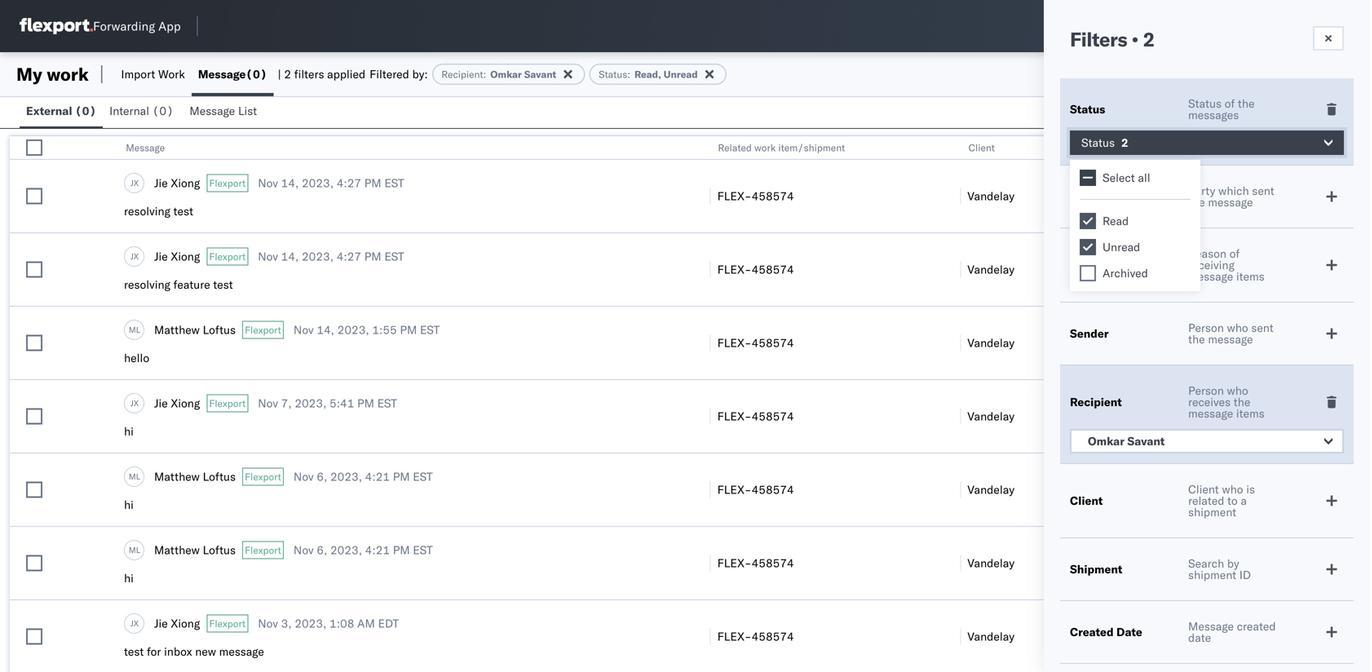 Task type: describe. For each thing, give the bounding box(es) containing it.
work for related
[[755, 142, 776, 154]]

1 vandelay from the top
[[968, 189, 1015, 203]]

person who receives the message items
[[1188, 383, 1265, 420]]

3 x from the top
[[134, 398, 139, 408]]

jie for test
[[154, 176, 168, 190]]

j for for
[[130, 618, 134, 628]]

0 horizontal spatial savant
[[524, 68, 556, 80]]

flexport up 3,
[[245, 544, 281, 556]]

is
[[1246, 482, 1255, 496]]

inbox
[[164, 644, 192, 659]]

6 flex- 458574 from the top
[[717, 556, 794, 570]]

archived
[[1103, 266, 1148, 280]]

2 4:21 from the top
[[365, 543, 390, 557]]

messages
[[1188, 108, 1239, 122]]

jie xiong for feature
[[154, 249, 200, 263]]

3 xiong from the top
[[171, 396, 200, 410]]

receives
[[1188, 395, 1231, 409]]

client who is related to a shipment
[[1188, 482, 1255, 519]]

6 vandelay from the top
[[968, 556, 1015, 570]]

of for the
[[1225, 96, 1235, 111]]

Search Shipments (/) text field
[[1058, 14, 1215, 38]]

by:
[[412, 67, 428, 81]]

date
[[1188, 630, 1211, 645]]

resize handle column header for related work item/shipment
[[941, 136, 960, 672]]

filters
[[1070, 27, 1127, 51]]

feature
[[173, 277, 210, 292]]

message for sending party
[[1208, 195, 1253, 209]]

flexport down 7,
[[245, 471, 281, 483]]

recipient for recipient : omkar savant
[[441, 68, 483, 80]]

2 458574 from the top
[[752, 262, 794, 276]]

hello
[[124, 351, 149, 365]]

omkar savant button
[[1070, 429, 1344, 453]]

5 flex- 458574 from the top
[[717, 482, 794, 497]]

resolving for resolving test
[[124, 204, 170, 218]]

3 m from the top
[[129, 545, 136, 555]]

0 vertical spatial omkar
[[490, 68, 522, 80]]

items inside person who receives the message items
[[1236, 406, 1265, 420]]

the for person who receives the message items
[[1234, 395, 1251, 409]]

the inside status of the messages
[[1238, 96, 1255, 111]]

flexport up new
[[209, 617, 246, 630]]

all
[[1138, 170, 1150, 185]]

3 jie from the top
[[154, 396, 168, 410]]

7,
[[281, 396, 292, 410]]

3 m l from the top
[[129, 545, 140, 555]]

id
[[1239, 568, 1251, 582]]

7 458574 from the top
[[752, 629, 794, 643]]

message for message
[[126, 142, 165, 154]]

nov 14, 2023, 1:55 pm est
[[294, 323, 440, 337]]

who for receives
[[1227, 383, 1248, 398]]

the for person who sent the message
[[1188, 332, 1205, 346]]

status : read, unread
[[599, 68, 698, 80]]

reason of receiving message items
[[1188, 246, 1265, 283]]

1 horizontal spatial client
[[1070, 493, 1103, 508]]

related work item/shipment
[[718, 142, 845, 154]]

list
[[238, 104, 257, 118]]

filters • 2
[[1070, 27, 1155, 51]]

a
[[1241, 493, 1247, 508]]

resolving feature test
[[124, 277, 233, 292]]

1 m from the top
[[129, 324, 136, 335]]

message list button
[[183, 96, 267, 128]]

resize handle column header for message
[[691, 136, 710, 672]]

3 loftus from the top
[[203, 543, 236, 557]]

internal (0)
[[109, 104, 174, 118]]

forwarding app
[[93, 18, 181, 34]]

4 458574 from the top
[[752, 409, 794, 423]]

14, for resolving test
[[281, 176, 299, 190]]

message created date
[[1188, 619, 1276, 645]]

for
[[147, 644, 161, 659]]

3 j x from the top
[[130, 398, 139, 408]]

3 matthew from the top
[[154, 543, 200, 557]]

4 vandelay from the top
[[968, 409, 1015, 423]]

internal (0) button
[[103, 96, 183, 128]]

external
[[26, 104, 72, 118]]

my work
[[16, 63, 89, 85]]

sending
[[1070, 189, 1115, 203]]

jie xiong for test
[[154, 176, 200, 190]]

status of the messages
[[1188, 96, 1255, 122]]

my
[[16, 63, 42, 85]]

to
[[1227, 493, 1238, 508]]

2 m l from the top
[[129, 471, 140, 481]]

person for person who sent the message
[[1188, 321, 1224, 335]]

status for status
[[1070, 102, 1105, 116]]

xiong for for
[[171, 616, 200, 630]]

status for status of the messages
[[1188, 96, 1222, 111]]

work
[[158, 67, 185, 81]]

external (0)
[[26, 104, 96, 118]]

x for feature
[[134, 251, 139, 261]]

4 flex- 458574 from the top
[[717, 409, 794, 423]]

date
[[1117, 625, 1142, 639]]

1 458574 from the top
[[752, 189, 794, 203]]

1 matthew from the top
[[154, 323, 200, 337]]

client inside client who is related to a shipment
[[1188, 482, 1219, 496]]

0 horizontal spatial test
[[124, 644, 144, 659]]

nov 3, 2023, 1:08 am edt
[[258, 616, 399, 630]]

nov 7, 2023, 5:41 pm est
[[258, 396, 397, 410]]

14, for test
[[281, 249, 299, 263]]

shipment inside client who is related to a shipment
[[1188, 505, 1237, 519]]

2 for | 2 filters applied filtered by:
[[284, 67, 291, 81]]

items inside reason of receiving message items
[[1236, 269, 1265, 283]]

•
[[1132, 27, 1139, 51]]

status for status 2
[[1081, 135, 1115, 150]]

import
[[121, 67, 155, 81]]

3 458574 from the top
[[752, 336, 794, 350]]

savant inside "button"
[[1127, 434, 1165, 448]]

jie xiong for for
[[154, 616, 200, 630]]

3,
[[281, 616, 292, 630]]

message (0)
[[198, 67, 267, 81]]

search
[[1188, 556, 1224, 570]]

3 j from the top
[[130, 398, 134, 408]]

related
[[718, 142, 752, 154]]

|
[[278, 67, 281, 81]]

am
[[357, 616, 375, 630]]

1 loftus from the top
[[203, 323, 236, 337]]

edt
[[378, 616, 399, 630]]

created date
[[1070, 625, 1142, 639]]

party which sent the message
[[1188, 184, 1275, 209]]

2 hi from the top
[[124, 498, 134, 512]]

3 jie xiong from the top
[[154, 396, 200, 410]]

person for person who receives the message items
[[1188, 383, 1224, 398]]

0 horizontal spatial party
[[1117, 189, 1147, 203]]

: for status
[[627, 68, 630, 80]]

4:27 for resolving test
[[337, 176, 361, 190]]

nov 14, 2023, 4:27 pm est for test
[[258, 249, 404, 263]]

3 l from the top
[[136, 545, 140, 555]]

2 vandelay from the top
[[968, 262, 1015, 276]]

| 2 filters applied filtered by:
[[278, 67, 428, 81]]

2 loftus from the top
[[203, 469, 236, 484]]

1 horizontal spatial unread
[[1103, 240, 1140, 254]]

flexport. image
[[20, 18, 93, 34]]

recipient for recipient
[[1070, 395, 1122, 409]]

import work
[[121, 67, 185, 81]]

search by shipment id
[[1188, 556, 1251, 582]]

message for sender
[[1208, 332, 1253, 346]]

flexport down message list "button"
[[209, 177, 246, 189]]

applied
[[327, 67, 366, 81]]

2 6, from the top
[[317, 543, 327, 557]]

receiving
[[1188, 258, 1235, 272]]

j for feature
[[130, 251, 134, 261]]

message list
[[189, 104, 257, 118]]

related
[[1188, 493, 1225, 508]]

0 horizontal spatial unread
[[664, 68, 698, 80]]

read
[[1103, 214, 1129, 228]]



Task type: vqa. For each thing, say whether or not it's contained in the screenshot.
8th Commercial Invoice from the bottom of the page
no



Task type: locate. For each thing, give the bounding box(es) containing it.
1:08
[[330, 616, 354, 630]]

x for for
[[134, 618, 139, 628]]

of inside reason of receiving message items
[[1230, 246, 1240, 261]]

read,
[[635, 68, 661, 80]]

items right receiving on the right top of page
[[1236, 269, 1265, 283]]

(0) for internal (0)
[[152, 104, 174, 118]]

j x for for
[[130, 618, 139, 628]]

shipment
[[1070, 562, 1122, 576]]

0 vertical spatial who
[[1227, 321, 1248, 335]]

0 vertical spatial matthew loftus
[[154, 323, 236, 337]]

resolving up the resolving feature test
[[124, 204, 170, 218]]

(0) for message (0)
[[246, 67, 267, 81]]

shipment
[[1188, 505, 1237, 519], [1188, 568, 1237, 582]]

2 vertical spatial 14,
[[317, 323, 334, 337]]

0 vertical spatial nov 14, 2023, 4:27 pm est
[[258, 176, 404, 190]]

flexport up 7,
[[245, 324, 281, 336]]

1 vertical spatial items
[[1236, 406, 1265, 420]]

1:55
[[372, 323, 397, 337]]

x
[[134, 178, 139, 188], [134, 251, 139, 261], [134, 398, 139, 408], [134, 618, 139, 628]]

xiong for feature
[[171, 249, 200, 263]]

3 flex- 458574 from the top
[[717, 336, 794, 350]]

6 458574 from the top
[[752, 556, 794, 570]]

7 vandelay from the top
[[968, 629, 1015, 643]]

(0) for external (0)
[[75, 104, 96, 118]]

person
[[1188, 321, 1224, 335], [1188, 383, 1224, 398]]

1 4:21 from the top
[[365, 469, 390, 484]]

recipient right by:
[[441, 68, 483, 80]]

2 vertical spatial hi
[[124, 571, 134, 585]]

status
[[599, 68, 627, 80], [1188, 96, 1222, 111], [1070, 102, 1105, 116], [1081, 135, 1115, 150]]

test up the resolving feature test
[[173, 204, 193, 218]]

2 right •
[[1143, 27, 1155, 51]]

party down select all
[[1117, 189, 1147, 203]]

0 vertical spatial 4:27
[[337, 176, 361, 190]]

sent down reason of receiving message items
[[1251, 321, 1274, 335]]

item/shipment
[[779, 142, 845, 154]]

flex-
[[717, 189, 752, 203], [717, 262, 752, 276], [717, 336, 752, 350], [717, 409, 752, 423], [717, 482, 752, 497], [717, 556, 752, 570], [717, 629, 752, 643]]

1 jie xiong from the top
[[154, 176, 200, 190]]

1 vertical spatial person
[[1188, 383, 1224, 398]]

j x
[[130, 178, 139, 188], [130, 251, 139, 261], [130, 398, 139, 408], [130, 618, 139, 628]]

status up status 2
[[1070, 102, 1105, 116]]

reason inside reason of receiving message items
[[1188, 246, 1227, 261]]

1 xiong from the top
[[171, 176, 200, 190]]

filtered
[[370, 67, 409, 81]]

j x for feature
[[130, 251, 139, 261]]

2 person from the top
[[1188, 383, 1224, 398]]

2 j from the top
[[130, 251, 134, 261]]

who inside 'person who sent the message'
[[1227, 321, 1248, 335]]

2 vertical spatial test
[[124, 644, 144, 659]]

client
[[968, 142, 995, 154], [1188, 482, 1219, 496], [1070, 493, 1103, 508]]

4:21
[[365, 469, 390, 484], [365, 543, 390, 557]]

1 flex- 458574 from the top
[[717, 189, 794, 203]]

2 matthew from the top
[[154, 469, 200, 484]]

0 horizontal spatial (0)
[[75, 104, 96, 118]]

select all
[[1103, 170, 1150, 185]]

1 j x from the top
[[130, 178, 139, 188]]

458574
[[752, 189, 794, 203], [752, 262, 794, 276], [752, 336, 794, 350], [752, 409, 794, 423], [752, 482, 794, 497], [752, 556, 794, 570], [752, 629, 794, 643]]

the for party which sent the message
[[1188, 195, 1205, 209]]

unread up archived at the right top of the page
[[1103, 240, 1140, 254]]

j x up resolving test
[[130, 178, 139, 188]]

0 vertical spatial nov 6, 2023, 4:21 pm est
[[294, 469, 433, 484]]

x down hello at bottom
[[134, 398, 139, 408]]

resize handle column header for client
[[1191, 136, 1210, 672]]

(0) right internal
[[152, 104, 174, 118]]

the up actions on the right top
[[1238, 96, 1255, 111]]

1 vertical spatial 4:27
[[337, 249, 361, 263]]

2 flex- 458574 from the top
[[717, 262, 794, 276]]

xiong for test
[[171, 176, 200, 190]]

app
[[158, 18, 181, 34]]

1 l from the top
[[136, 324, 140, 335]]

5:41
[[330, 396, 354, 410]]

2 items from the top
[[1236, 406, 1265, 420]]

1 horizontal spatial 2
[[1121, 135, 1128, 150]]

1 vertical spatial of
[[1230, 246, 1240, 261]]

test for inbox new message
[[124, 644, 264, 659]]

1 vertical spatial savant
[[1127, 434, 1165, 448]]

1 flex- from the top
[[717, 189, 752, 203]]

person inside 'person who sent the message'
[[1188, 321, 1224, 335]]

(0) inside button
[[75, 104, 96, 118]]

1 j from the top
[[130, 178, 134, 188]]

1 : from the left
[[483, 68, 486, 80]]

0 horizontal spatial client
[[968, 142, 995, 154]]

test left the for
[[124, 644, 144, 659]]

0 vertical spatial savant
[[524, 68, 556, 80]]

2 up select all
[[1121, 135, 1128, 150]]

1 hi from the top
[[124, 424, 134, 438]]

3 hi from the top
[[124, 571, 134, 585]]

1 horizontal spatial omkar
[[1088, 434, 1125, 448]]

14,
[[281, 176, 299, 190], [281, 249, 299, 263], [317, 323, 334, 337]]

message up 'person who sent the message'
[[1188, 269, 1233, 283]]

1 items from the top
[[1236, 269, 1265, 283]]

1 4:27 from the top
[[337, 176, 361, 190]]

hi
[[124, 424, 134, 438], [124, 498, 134, 512], [124, 571, 134, 585]]

the right receives
[[1234, 395, 1251, 409]]

internal
[[109, 104, 149, 118]]

0 horizontal spatial work
[[47, 63, 89, 85]]

2 resolving from the top
[[124, 277, 170, 292]]

the inside person who receives the message items
[[1234, 395, 1251, 409]]

sent
[[1252, 184, 1275, 198], [1251, 321, 1274, 335]]

1 x from the top
[[134, 178, 139, 188]]

nov 6, 2023, 4:21 pm est down 5:41
[[294, 469, 433, 484]]

1 nov 6, 2023, 4:21 pm est from the top
[[294, 469, 433, 484]]

flexport up "feature"
[[209, 250, 246, 263]]

4 jie from the top
[[154, 616, 168, 630]]

x for test
[[134, 178, 139, 188]]

5 flex- from the top
[[717, 482, 752, 497]]

jie
[[154, 176, 168, 190], [154, 249, 168, 263], [154, 396, 168, 410], [154, 616, 168, 630]]

2 4:27 from the top
[[337, 249, 361, 263]]

(0) left the |
[[246, 67, 267, 81]]

status inside status of the messages
[[1188, 96, 1222, 111]]

by
[[1227, 556, 1239, 570]]

person who sent the message
[[1188, 321, 1274, 346]]

1 horizontal spatial savant
[[1127, 434, 1165, 448]]

m l
[[129, 324, 140, 335], [129, 471, 140, 481], [129, 545, 140, 555]]

2 : from the left
[[627, 68, 630, 80]]

0 horizontal spatial reason
[[1070, 258, 1110, 272]]

j up resolving test
[[130, 178, 134, 188]]

1 vertical spatial shipment
[[1188, 568, 1237, 582]]

2 horizontal spatial (0)
[[246, 67, 267, 81]]

message for message created date
[[1188, 619, 1234, 633]]

: right by:
[[483, 68, 486, 80]]

message for message (0)
[[198, 67, 246, 81]]

j x up test for inbox new message
[[130, 618, 139, 628]]

shipment left a
[[1188, 505, 1237, 519]]

person up omkar savant "button"
[[1188, 383, 1224, 398]]

5 vandelay from the top
[[968, 482, 1015, 497]]

2 vertical spatial matthew
[[154, 543, 200, 557]]

1 vertical spatial matthew loftus
[[154, 469, 236, 484]]

flexport
[[209, 177, 246, 189], [209, 250, 246, 263], [245, 324, 281, 336], [209, 397, 246, 409], [245, 471, 281, 483], [245, 544, 281, 556], [209, 617, 246, 630]]

j
[[130, 178, 134, 188], [130, 251, 134, 261], [130, 398, 134, 408], [130, 618, 134, 628]]

0 horizontal spatial :
[[483, 68, 486, 80]]

3 vandelay from the top
[[968, 336, 1015, 350]]

4 jie xiong from the top
[[154, 616, 200, 630]]

1 vertical spatial test
[[213, 277, 233, 292]]

1 vertical spatial unread
[[1103, 240, 1140, 254]]

j down hello at bottom
[[130, 398, 134, 408]]

j for test
[[130, 178, 134, 188]]

0 vertical spatial resolving
[[124, 204, 170, 218]]

j down resolving test
[[130, 251, 134, 261]]

status for status : read, unread
[[599, 68, 627, 80]]

who left the is
[[1222, 482, 1243, 496]]

1 horizontal spatial test
[[173, 204, 193, 218]]

party inside party which sent the message
[[1188, 184, 1215, 198]]

1 vertical spatial recipient
[[1070, 395, 1122, 409]]

sent inside 'person who sent the message'
[[1251, 321, 1274, 335]]

person inside person who receives the message items
[[1188, 383, 1224, 398]]

2 for status 2
[[1121, 135, 1128, 150]]

4 resize handle column header from the left
[[1191, 136, 1210, 672]]

unread right read, on the left of page
[[664, 68, 698, 80]]

filters
[[294, 67, 324, 81]]

message right new
[[219, 644, 264, 659]]

1 vertical spatial nov 6, 2023, 4:21 pm est
[[294, 543, 433, 557]]

2 l from the top
[[136, 471, 140, 481]]

(0) inside button
[[152, 104, 174, 118]]

created
[[1070, 625, 1114, 639]]

2
[[1143, 27, 1155, 51], [284, 67, 291, 81], [1121, 135, 1128, 150]]

external (0) button
[[20, 96, 103, 128]]

test
[[173, 204, 193, 218], [213, 277, 233, 292], [124, 644, 144, 659]]

sending party
[[1070, 189, 1147, 203]]

0 horizontal spatial omkar
[[490, 68, 522, 80]]

forwarding app link
[[20, 18, 181, 34]]

2 nov 14, 2023, 4:27 pm est from the top
[[258, 249, 404, 263]]

0 vertical spatial 14,
[[281, 176, 299, 190]]

of inside status of the messages
[[1225, 96, 1235, 111]]

1 vertical spatial m
[[129, 471, 136, 481]]

1 matthew loftus from the top
[[154, 323, 236, 337]]

party
[[1188, 184, 1215, 198], [1117, 189, 1147, 203]]

x up test for inbox new message
[[134, 618, 139, 628]]

loftus
[[203, 323, 236, 337], [203, 469, 236, 484], [203, 543, 236, 557]]

actions
[[1218, 142, 1252, 154]]

2 j x from the top
[[130, 251, 139, 261]]

shipment inside search by shipment id
[[1188, 568, 1237, 582]]

1 vertical spatial 14,
[[281, 249, 299, 263]]

1 vertical spatial resolving
[[124, 277, 170, 292]]

reason down party which sent the message
[[1188, 246, 1227, 261]]

message up "message list"
[[198, 67, 246, 81]]

reason for reason of receiving message items
[[1188, 246, 1227, 261]]

nov 6, 2023, 4:21 pm est up the am on the left bottom of the page
[[294, 543, 433, 557]]

recipient up omkar savant
[[1070, 395, 1122, 409]]

who inside client who is related to a shipment
[[1222, 482, 1243, 496]]

1 m l from the top
[[129, 324, 140, 335]]

status 2
[[1081, 135, 1128, 150]]

1 horizontal spatial :
[[627, 68, 630, 80]]

2 nov 6, 2023, 4:21 pm est from the top
[[294, 543, 433, 557]]

nov 14, 2023, 4:27 pm est
[[258, 176, 404, 190], [258, 249, 404, 263]]

0 vertical spatial sent
[[1252, 184, 1275, 198]]

1 horizontal spatial recipient
[[1070, 395, 1122, 409]]

2 shipment from the top
[[1188, 568, 1237, 582]]

reason
[[1188, 246, 1227, 261], [1070, 258, 1110, 272]]

message for recipient
[[1188, 406, 1233, 420]]

work up external (0)
[[47, 63, 89, 85]]

message down the internal (0) button
[[126, 142, 165, 154]]

work for my
[[47, 63, 89, 85]]

4 xiong from the top
[[171, 616, 200, 630]]

message inside reason of receiving message items
[[1188, 269, 1233, 283]]

forwarding
[[93, 18, 155, 34]]

resolving test
[[124, 204, 193, 218]]

reason for reason
[[1070, 258, 1110, 272]]

2 resize handle column header from the left
[[691, 136, 710, 672]]

recipient : omkar savant
[[441, 68, 556, 80]]

savant
[[524, 68, 556, 80], [1127, 434, 1165, 448]]

0 vertical spatial matthew
[[154, 323, 200, 337]]

of for receiving
[[1230, 246, 1240, 261]]

6,
[[317, 469, 327, 484], [317, 543, 327, 557]]

the
[[1238, 96, 1255, 111], [1188, 195, 1205, 209], [1188, 332, 1205, 346], [1234, 395, 1251, 409]]

jie for for
[[154, 616, 168, 630]]

resolving
[[124, 204, 170, 218], [124, 277, 170, 292]]

message inside message created date
[[1188, 619, 1234, 633]]

0 vertical spatial of
[[1225, 96, 1235, 111]]

message inside 'person who sent the message'
[[1208, 332, 1253, 346]]

reason down "read"
[[1070, 258, 1110, 272]]

person down receiving on the right top of page
[[1188, 321, 1224, 335]]

None checkbox
[[1080, 213, 1096, 229], [1080, 265, 1096, 281], [26, 335, 42, 351], [26, 628, 42, 645], [1080, 213, 1096, 229], [1080, 265, 1096, 281], [26, 335, 42, 351], [26, 628, 42, 645]]

who down reason of receiving message items
[[1227, 321, 1248, 335]]

vandelay
[[968, 189, 1015, 203], [968, 262, 1015, 276], [968, 336, 1015, 350], [968, 409, 1015, 423], [968, 482, 1015, 497], [968, 556, 1015, 570], [968, 629, 1015, 643]]

m
[[129, 324, 136, 335], [129, 471, 136, 481], [129, 545, 136, 555]]

1 vertical spatial who
[[1227, 383, 1248, 398]]

resize handle column header
[[65, 136, 85, 672], [691, 136, 710, 672], [941, 136, 960, 672], [1191, 136, 1210, 672], [1341, 136, 1360, 672]]

0 vertical spatial shipment
[[1188, 505, 1237, 519]]

4 x from the top
[[134, 618, 139, 628]]

select
[[1103, 170, 1135, 185]]

1 vertical spatial nov 14, 2023, 4:27 pm est
[[258, 249, 404, 263]]

1 nov 14, 2023, 4:27 pm est from the top
[[258, 176, 404, 190]]

created
[[1237, 619, 1276, 633]]

sender
[[1070, 326, 1109, 341]]

1 jie from the top
[[154, 176, 168, 190]]

2 vertical spatial m l
[[129, 545, 140, 555]]

: left read, on the left of page
[[627, 68, 630, 80]]

1 vertical spatial l
[[136, 471, 140, 481]]

0 vertical spatial recipient
[[441, 68, 483, 80]]

message left list
[[189, 104, 235, 118]]

est
[[384, 176, 404, 190], [384, 249, 404, 263], [420, 323, 440, 337], [377, 396, 397, 410], [413, 469, 433, 484], [413, 543, 433, 557]]

None checkbox
[[26, 139, 42, 156], [1080, 170, 1096, 186], [26, 188, 42, 204], [1080, 239, 1096, 255], [26, 261, 42, 278], [26, 408, 42, 425], [26, 482, 42, 498], [26, 555, 42, 571], [26, 139, 42, 156], [1080, 170, 1096, 186], [26, 188, 42, 204], [1080, 239, 1096, 255], [26, 261, 42, 278], [26, 408, 42, 425], [26, 482, 42, 498], [26, 555, 42, 571]]

2 vertical spatial loftus
[[203, 543, 236, 557]]

0 vertical spatial l
[[136, 324, 140, 335]]

message up person who receives the message items
[[1208, 332, 1253, 346]]

4:27 for test
[[337, 249, 361, 263]]

j x down resolving test
[[130, 251, 139, 261]]

sent for party which sent the message
[[1252, 184, 1275, 198]]

status up actions on the right top
[[1188, 96, 1222, 111]]

who for is
[[1222, 482, 1243, 496]]

0 vertical spatial m
[[129, 324, 136, 335]]

1 6, from the top
[[317, 469, 327, 484]]

message down actions on the right top
[[1208, 195, 1253, 209]]

omkar inside omkar savant "button"
[[1088, 434, 1125, 448]]

matthew
[[154, 323, 200, 337], [154, 469, 200, 484], [154, 543, 200, 557]]

1 vertical spatial work
[[755, 142, 776, 154]]

2 horizontal spatial 2
[[1143, 27, 1155, 51]]

1 vertical spatial hi
[[124, 498, 134, 512]]

shipment left id
[[1188, 568, 1237, 582]]

party left which
[[1188, 184, 1215, 198]]

: for recipient
[[483, 68, 486, 80]]

2 xiong from the top
[[171, 249, 200, 263]]

resolving for resolving feature test
[[124, 277, 170, 292]]

1 vertical spatial sent
[[1251, 321, 1274, 335]]

1 resize handle column header from the left
[[65, 136, 85, 672]]

0 vertical spatial 6,
[[317, 469, 327, 484]]

pm
[[364, 176, 381, 190], [364, 249, 381, 263], [400, 323, 417, 337], [357, 396, 374, 410], [393, 469, 410, 484], [393, 543, 410, 557]]

work right related
[[755, 142, 776, 154]]

1 vertical spatial loftus
[[203, 469, 236, 484]]

items right receives
[[1236, 406, 1265, 420]]

4 j x from the top
[[130, 618, 139, 628]]

2 vertical spatial m
[[129, 545, 136, 555]]

the up receives
[[1188, 332, 1205, 346]]

0 vertical spatial 4:21
[[365, 469, 390, 484]]

sent for person who sent the message
[[1251, 321, 1274, 335]]

the inside party which sent the message
[[1188, 195, 1205, 209]]

2 vertical spatial 2
[[1121, 135, 1128, 150]]

message inside person who receives the message items
[[1188, 406, 1233, 420]]

the left which
[[1188, 195, 1205, 209]]

2 matthew loftus from the top
[[154, 469, 236, 484]]

1 resolving from the top
[[124, 204, 170, 218]]

l
[[136, 324, 140, 335], [136, 471, 140, 481], [136, 545, 140, 555]]

j x for test
[[130, 178, 139, 188]]

7 flex- from the top
[[717, 629, 752, 643]]

(0) right "external"
[[75, 104, 96, 118]]

message left created
[[1188, 619, 1234, 633]]

0 vertical spatial test
[[173, 204, 193, 218]]

xiong
[[171, 176, 200, 190], [171, 249, 200, 263], [171, 396, 200, 410], [171, 616, 200, 630]]

1 vertical spatial 6,
[[317, 543, 327, 557]]

2 horizontal spatial client
[[1188, 482, 1219, 496]]

import work button
[[114, 52, 192, 96]]

4:27
[[337, 176, 361, 190], [337, 249, 361, 263]]

1 vertical spatial omkar
[[1088, 434, 1125, 448]]

0 vertical spatial 2
[[1143, 27, 1155, 51]]

1 person from the top
[[1188, 321, 1224, 335]]

1 horizontal spatial reason
[[1188, 246, 1227, 261]]

who for sent
[[1227, 321, 1248, 335]]

3 resize handle column header from the left
[[941, 136, 960, 672]]

1 horizontal spatial work
[[755, 142, 776, 154]]

3 flex- from the top
[[717, 336, 752, 350]]

5 458574 from the top
[[752, 482, 794, 497]]

1 vertical spatial 2
[[284, 67, 291, 81]]

which
[[1218, 184, 1249, 198]]

7 flex- 458574 from the top
[[717, 629, 794, 643]]

sent inside party which sent the message
[[1252, 184, 1275, 198]]

2 vertical spatial matthew loftus
[[154, 543, 236, 557]]

0 vertical spatial work
[[47, 63, 89, 85]]

flexport left 7,
[[209, 397, 246, 409]]

who down 'person who sent the message'
[[1227, 383, 1248, 398]]

sent right which
[[1252, 184, 1275, 198]]

1 vertical spatial matthew
[[154, 469, 200, 484]]

of up actions on the right top
[[1225, 96, 1235, 111]]

status left read, on the left of page
[[599, 68, 627, 80]]

the inside 'person who sent the message'
[[1188, 332, 1205, 346]]

2 vertical spatial who
[[1222, 482, 1243, 496]]

work
[[47, 63, 89, 85], [755, 142, 776, 154]]

flex- 458574
[[717, 189, 794, 203], [717, 262, 794, 276], [717, 336, 794, 350], [717, 409, 794, 423], [717, 482, 794, 497], [717, 556, 794, 570], [717, 629, 794, 643]]

6, down nov 7, 2023, 5:41 pm est
[[317, 469, 327, 484]]

of down party which sent the message
[[1230, 246, 1240, 261]]

4 flex- from the top
[[717, 409, 752, 423]]

2 m from the top
[[129, 471, 136, 481]]

2 jie xiong from the top
[[154, 249, 200, 263]]

status up select
[[1081, 135, 1115, 150]]

jie for feature
[[154, 249, 168, 263]]

2 right the |
[[284, 67, 291, 81]]

5 resize handle column header from the left
[[1341, 136, 1360, 672]]

omkar savant
[[1088, 434, 1165, 448]]

3 matthew loftus from the top
[[154, 543, 236, 557]]

j up test for inbox new message
[[130, 618, 134, 628]]

0 vertical spatial unread
[[664, 68, 698, 80]]

message inside "button"
[[189, 104, 235, 118]]

2 horizontal spatial test
[[213, 277, 233, 292]]

6 flex- from the top
[[717, 556, 752, 570]]

0 horizontal spatial 2
[[284, 67, 291, 81]]

message up omkar savant "button"
[[1188, 406, 1233, 420]]

(0)
[[246, 67, 267, 81], [75, 104, 96, 118], [152, 104, 174, 118]]

resolving left "feature"
[[124, 277, 170, 292]]

0 horizontal spatial recipient
[[441, 68, 483, 80]]

0 vertical spatial person
[[1188, 321, 1224, 335]]

6, up the nov 3, 2023, 1:08 am edt
[[317, 543, 327, 557]]

0 vertical spatial hi
[[124, 424, 134, 438]]

1 shipment from the top
[[1188, 505, 1237, 519]]

0 vertical spatial items
[[1236, 269, 1265, 283]]

test right "feature"
[[213, 277, 233, 292]]

who inside person who receives the message items
[[1227, 383, 1248, 398]]

2 flex- from the top
[[717, 262, 752, 276]]

new
[[195, 644, 216, 659]]

1 vertical spatial m l
[[129, 471, 140, 481]]

1 horizontal spatial party
[[1188, 184, 1215, 198]]

0 vertical spatial loftus
[[203, 323, 236, 337]]

message inside party which sent the message
[[1208, 195, 1253, 209]]

0 vertical spatial m l
[[129, 324, 140, 335]]

nov 6, 2023, 4:21 pm est
[[294, 469, 433, 484], [294, 543, 433, 557]]

2 x from the top
[[134, 251, 139, 261]]

x down resolving test
[[134, 251, 139, 261]]

4 j from the top
[[130, 618, 134, 628]]

1 horizontal spatial (0)
[[152, 104, 174, 118]]

j x down hello at bottom
[[130, 398, 139, 408]]

resize handle column header for actions
[[1341, 136, 1360, 672]]

nov 14, 2023, 4:27 pm est for resolving test
[[258, 176, 404, 190]]

message for message list
[[189, 104, 235, 118]]

2 jie from the top
[[154, 249, 168, 263]]

1 vertical spatial 4:21
[[365, 543, 390, 557]]

x up resolving test
[[134, 178, 139, 188]]

:
[[483, 68, 486, 80], [627, 68, 630, 80]]

2 vertical spatial l
[[136, 545, 140, 555]]



